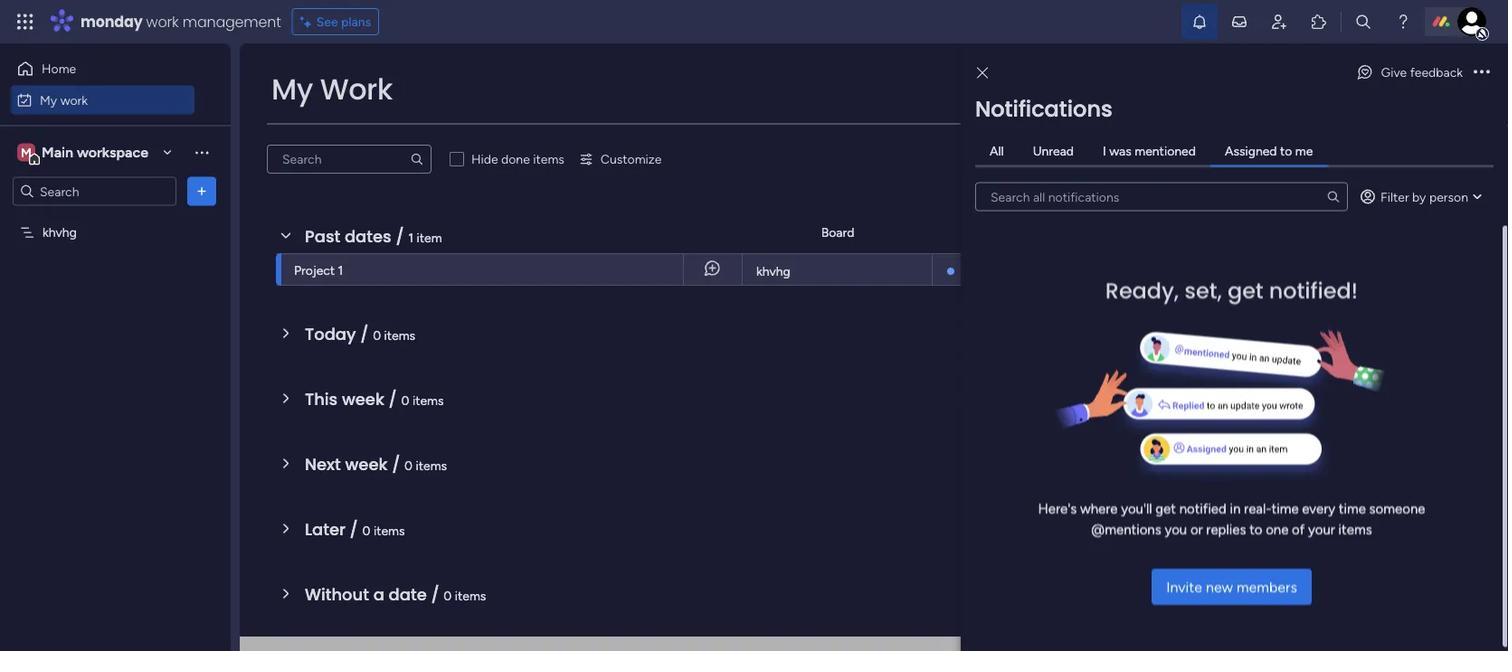 Task type: describe. For each thing, give the bounding box(es) containing it.
gary orlando image
[[1458, 7, 1487, 36]]

next
[[305, 453, 341, 476]]

choose the boards, columns and people you'd like to see
[[1166, 130, 1487, 145]]

monday
[[81, 11, 143, 32]]

invite new members
[[1167, 578, 1298, 595]]

none search field 'filter dashboard by text'
[[267, 145, 432, 174]]

you'll
[[1121, 501, 1152, 517]]

home button
[[11, 54, 195, 83]]

every
[[1302, 501, 1336, 517]]

main content containing past dates /
[[240, 43, 1508, 652]]

nov
[[1234, 262, 1256, 277]]

one
[[1266, 521, 1289, 538]]

give
[[1381, 65, 1407, 80]]

management
[[183, 11, 281, 32]]

search everything image
[[1355, 13, 1373, 31]]

none search field search all notifications
[[975, 182, 1348, 211]]

here's
[[1038, 501, 1077, 517]]

1 horizontal spatial get
[[1228, 276, 1264, 306]]

see plans button
[[292, 8, 379, 35]]

boards
[[1176, 212, 1216, 228]]

help image
[[1394, 13, 1413, 31]]

1 time from the left
[[1272, 501, 1299, 517]]

me
[[1296, 143, 1313, 159]]

and
[[1330, 130, 1351, 145]]

the
[[1212, 130, 1231, 145]]

filter by person button
[[1352, 182, 1494, 211]]

members
[[1237, 578, 1298, 595]]

am
[[1311, 262, 1329, 277]]

replies
[[1207, 521, 1246, 538]]

1 horizontal spatial to
[[1280, 143, 1293, 159]]

i was mentioned
[[1103, 143, 1196, 159]]

today
[[305, 323, 356, 346]]

main
[[42, 144, 73, 161]]

items right the done
[[533, 152, 565, 167]]

my work button
[[11, 86, 195, 114]]

you
[[1165, 521, 1187, 538]]

all
[[990, 143, 1004, 159]]

mentioned
[[1135, 143, 1196, 159]]

this for month
[[968, 264, 990, 279]]

/ left item
[[396, 225, 404, 248]]

1 vertical spatial 1
[[338, 262, 343, 278]]

priority column
[[1176, 348, 1264, 363]]

items inside later / 0 items
[[374, 523, 405, 538]]

my for my work
[[271, 69, 313, 109]]

assigned
[[1225, 143, 1277, 159]]

you'd
[[1396, 130, 1427, 145]]

items inside without a date / 0 items
[[455, 588, 486, 604]]

of
[[1292, 521, 1305, 538]]

without
[[305, 583, 369, 606]]

or
[[1191, 521, 1203, 538]]

15,
[[1259, 262, 1273, 277]]

a
[[373, 583, 384, 606]]

Search in workspace field
[[38, 181, 151, 202]]

hide done items
[[471, 152, 565, 167]]

unread
[[1033, 143, 1074, 159]]

today / 0 items
[[305, 323, 415, 346]]

week for this
[[342, 388, 385, 411]]

2 time from the left
[[1339, 501, 1366, 517]]

like
[[1430, 130, 1449, 145]]

ready, set, get notified!
[[1106, 276, 1358, 306]]

month
[[992, 264, 1027, 279]]

my work
[[271, 69, 393, 109]]

past dates / 1 item
[[305, 225, 442, 248]]

assigned to me
[[1225, 143, 1313, 159]]

work
[[320, 69, 393, 109]]

/ right today
[[360, 323, 369, 346]]

/ down this week / 0 items
[[392, 453, 400, 476]]

dialog containing notifications
[[961, 43, 1508, 652]]

items inside next week / 0 items
[[416, 458, 447, 473]]

customize button
[[572, 145, 669, 174]]

invite members image
[[1270, 13, 1289, 31]]

09:00
[[1276, 262, 1309, 277]]

hide
[[471, 152, 498, 167]]

give feedback button
[[1349, 58, 1470, 87]]

week for next
[[345, 453, 388, 476]]

column for date column
[[1206, 303, 1251, 318]]

1 vertical spatial khvhg
[[757, 264, 791, 279]]

items inside this week / 0 items
[[413, 393, 444, 408]]

main workspace
[[42, 144, 148, 161]]

notified
[[1180, 501, 1227, 517]]

search image for search all notifications search field
[[1327, 190, 1341, 204]]

workspace
[[77, 144, 148, 161]]

invite
[[1167, 578, 1203, 595]]

khvhg list box
[[0, 214, 231, 492]]

done
[[501, 152, 530, 167]]

priority
[[1176, 348, 1217, 363]]

work for monday
[[146, 11, 179, 32]]

@mentions
[[1092, 521, 1162, 538]]

m
[[21, 145, 32, 160]]

items inside here's where you'll get notified in real-time every time someone @mentions you or replies to one of your items
[[1339, 521, 1372, 538]]

items inside today / 0 items
[[384, 328, 415, 343]]

search image for 'filter dashboard by text' search field
[[410, 152, 424, 167]]

person
[[1430, 189, 1469, 205]]

plans
[[341, 14, 371, 29]]

1 inside past dates / 1 item
[[408, 230, 414, 245]]

this week / 0 items
[[305, 388, 444, 411]]

workspace selection element
[[17, 142, 151, 165]]



Task type: vqa. For each thing, say whether or not it's contained in the screenshot.
region
no



Task type: locate. For each thing, give the bounding box(es) containing it.
to right like
[[1452, 130, 1464, 145]]

0 vertical spatial 1
[[408, 230, 414, 245]]

to
[[1452, 130, 1464, 145], [1280, 143, 1293, 159], [1250, 521, 1263, 538]]

to left me
[[1280, 143, 1293, 159]]

to inside here's where you'll get notified in real-time every time someone @mentions you or replies to one of your items
[[1250, 521, 1263, 538]]

invite new members button
[[1152, 569, 1312, 605]]

1 vertical spatial get
[[1156, 501, 1176, 517]]

1 horizontal spatial time
[[1339, 501, 1366, 517]]

1 horizontal spatial my
[[271, 69, 313, 109]]

get inside here's where you'll get notified in real-time every time someone @mentions you or replies to one of your items
[[1156, 501, 1176, 517]]

1 left item
[[408, 230, 414, 245]]

items up next week / 0 items
[[413, 393, 444, 408]]

/ right later at the left of page
[[350, 518, 358, 541]]

item
[[417, 230, 442, 245]]

0 vertical spatial get
[[1228, 276, 1264, 306]]

my left work
[[271, 69, 313, 109]]

1 horizontal spatial khvhg
[[757, 264, 791, 279]]

0 inside later / 0 items
[[362, 523, 371, 538]]

dates
[[345, 225, 392, 248]]

workspace options image
[[193, 143, 211, 161]]

my down home
[[40, 92, 57, 108]]

1 vertical spatial column
[[1220, 348, 1264, 363]]

work
[[146, 11, 179, 32], [60, 92, 88, 108]]

0 inside this week / 0 items
[[401, 393, 409, 408]]

here's where you'll get notified in real-time every time someone @mentions you or replies to one of your items
[[1038, 501, 1426, 538]]

0 horizontal spatial 1
[[338, 262, 343, 278]]

0 vertical spatial none search field
[[267, 145, 432, 174]]

choose
[[1166, 130, 1209, 145]]

real-
[[1244, 501, 1272, 517]]

this left 'month'
[[968, 264, 990, 279]]

1 right project
[[338, 262, 343, 278]]

this up next
[[305, 388, 338, 411]]

0 inside today / 0 items
[[373, 328, 381, 343]]

Filter dashboard by text search field
[[267, 145, 432, 174]]

search image inside search field
[[1327, 190, 1341, 204]]

notifications
[[975, 94, 1113, 124]]

0 horizontal spatial time
[[1272, 501, 1299, 517]]

filter
[[1381, 189, 1409, 205]]

0 horizontal spatial this
[[305, 388, 338, 411]]

1 vertical spatial none search field
[[975, 182, 1348, 211]]

monday work management
[[81, 11, 281, 32]]

boards,
[[1234, 130, 1276, 145]]

without a date / 0 items
[[305, 583, 486, 606]]

items
[[533, 152, 565, 167], [384, 328, 415, 343], [413, 393, 444, 408], [416, 458, 447, 473], [1339, 521, 1372, 538], [374, 523, 405, 538], [455, 588, 486, 604]]

week right next
[[345, 453, 388, 476]]

workspace image
[[17, 143, 35, 162]]

items down this week / 0 items
[[416, 458, 447, 473]]

0 right later at the left of page
[[362, 523, 371, 538]]

0 vertical spatial week
[[342, 388, 385, 411]]

later / 0 items
[[305, 518, 405, 541]]

0 horizontal spatial to
[[1250, 521, 1263, 538]]

1 vertical spatial work
[[60, 92, 88, 108]]

column
[[1206, 303, 1251, 318], [1220, 348, 1264, 363]]

0 up next week / 0 items
[[401, 393, 409, 408]]

this for week
[[305, 388, 338, 411]]

see
[[1467, 130, 1487, 145]]

items up this week / 0 items
[[384, 328, 415, 343]]

my inside button
[[40, 92, 57, 108]]

get
[[1228, 276, 1264, 306], [1156, 501, 1176, 517]]

0 vertical spatial work
[[146, 11, 179, 32]]

khvhg link
[[754, 254, 921, 287]]

/ up next week / 0 items
[[389, 388, 397, 411]]

1 vertical spatial week
[[345, 453, 388, 476]]

time up one
[[1272, 501, 1299, 517]]

date
[[389, 583, 427, 606]]

0 horizontal spatial none search field
[[267, 145, 432, 174]]

1 vertical spatial this
[[305, 388, 338, 411]]

column right date
[[1206, 303, 1251, 318]]

0 right today
[[373, 328, 381, 343]]

inbox image
[[1231, 13, 1249, 31]]

week down today / 0 items
[[342, 388, 385, 411]]

search image inside 'filter dashboard by text' search field
[[410, 152, 424, 167]]

work for my
[[60, 92, 88, 108]]

khvhg inside list box
[[43, 225, 77, 240]]

1 horizontal spatial search image
[[1327, 190, 1341, 204]]

0
[[373, 328, 381, 343], [401, 393, 409, 408], [405, 458, 413, 473], [362, 523, 371, 538], [444, 588, 452, 604]]

0 horizontal spatial get
[[1156, 501, 1176, 517]]

Search all notifications search field
[[975, 182, 1348, 211]]

options image
[[1474, 66, 1490, 79]]

1 vertical spatial search image
[[1327, 190, 1341, 204]]

give feedback
[[1381, 65, 1463, 80]]

none search field down work
[[267, 145, 432, 174]]

to down real-
[[1250, 521, 1263, 538]]

week
[[342, 388, 385, 411], [345, 453, 388, 476]]

was
[[1110, 143, 1132, 159]]

set,
[[1185, 276, 1222, 306]]

ready,
[[1106, 276, 1179, 306]]

items right date
[[455, 588, 486, 604]]

my for my work
[[40, 92, 57, 108]]

home
[[42, 61, 76, 76]]

none search field up boards
[[975, 182, 1348, 211]]

work inside button
[[60, 92, 88, 108]]

main content
[[240, 43, 1508, 652]]

my work
[[40, 92, 88, 108]]

see plans
[[316, 14, 371, 29]]

work right monday
[[146, 11, 179, 32]]

work down home
[[60, 92, 88, 108]]

1 horizontal spatial this
[[968, 264, 990, 279]]

customize
[[601, 152, 662, 167]]

1
[[408, 230, 414, 245], [338, 262, 343, 278]]

see
[[316, 14, 338, 29]]

1 horizontal spatial none search field
[[975, 182, 1348, 211]]

feedback
[[1410, 65, 1463, 80]]

columns
[[1279, 130, 1327, 145]]

nov 15, 09:00 am
[[1234, 262, 1329, 277]]

2 horizontal spatial to
[[1452, 130, 1464, 145]]

option
[[0, 216, 231, 220]]

None search field
[[267, 145, 432, 174], [975, 182, 1348, 211]]

filter by person
[[1381, 189, 1469, 205]]

options image
[[193, 182, 211, 200]]

items right later at the left of page
[[374, 523, 405, 538]]

column right priority
[[1220, 348, 1264, 363]]

this month
[[968, 264, 1027, 279]]

0 horizontal spatial khvhg
[[43, 225, 77, 240]]

notifications image
[[1191, 13, 1209, 31]]

apps image
[[1310, 13, 1328, 31]]

pr
[[1501, 225, 1508, 240]]

1 horizontal spatial work
[[146, 11, 179, 32]]

time right every
[[1339, 501, 1366, 517]]

time
[[1272, 501, 1299, 517], [1339, 501, 1366, 517]]

0 horizontal spatial my
[[40, 92, 57, 108]]

your
[[1309, 521, 1336, 538]]

date column
[[1176, 303, 1251, 318]]

0 vertical spatial khvhg
[[43, 225, 77, 240]]

search image left hide on the top left of page
[[410, 152, 424, 167]]

khvhg
[[43, 225, 77, 240], [757, 264, 791, 279]]

0 inside without a date / 0 items
[[444, 588, 452, 604]]

where
[[1080, 501, 1118, 517]]

0 right date
[[444, 588, 452, 604]]

someone
[[1370, 501, 1426, 517]]

/ right date
[[431, 583, 440, 606]]

0 vertical spatial this
[[968, 264, 990, 279]]

in
[[1230, 501, 1241, 517]]

i
[[1103, 143, 1107, 159]]

later
[[305, 518, 346, 541]]

column for priority column
[[1220, 348, 1264, 363]]

project
[[294, 262, 335, 278]]

people
[[1176, 167, 1215, 182]]

0 horizontal spatial work
[[60, 92, 88, 108]]

search image down and
[[1327, 190, 1341, 204]]

items right your
[[1339, 521, 1372, 538]]

people
[[1354, 130, 1393, 145]]

new
[[1206, 578, 1233, 595]]

0 vertical spatial search image
[[410, 152, 424, 167]]

select product image
[[16, 13, 34, 31]]

1 horizontal spatial 1
[[408, 230, 414, 245]]

0 inside next week / 0 items
[[405, 458, 413, 473]]

next week / 0 items
[[305, 453, 447, 476]]

date
[[1176, 303, 1203, 318]]

0 horizontal spatial search image
[[410, 152, 424, 167]]

dialog
[[961, 43, 1508, 652]]

past
[[305, 225, 340, 248]]

search image
[[410, 152, 424, 167], [1327, 190, 1341, 204]]

0 vertical spatial column
[[1206, 303, 1251, 318]]

notified!
[[1269, 276, 1358, 306]]

0 down this week / 0 items
[[405, 458, 413, 473]]



